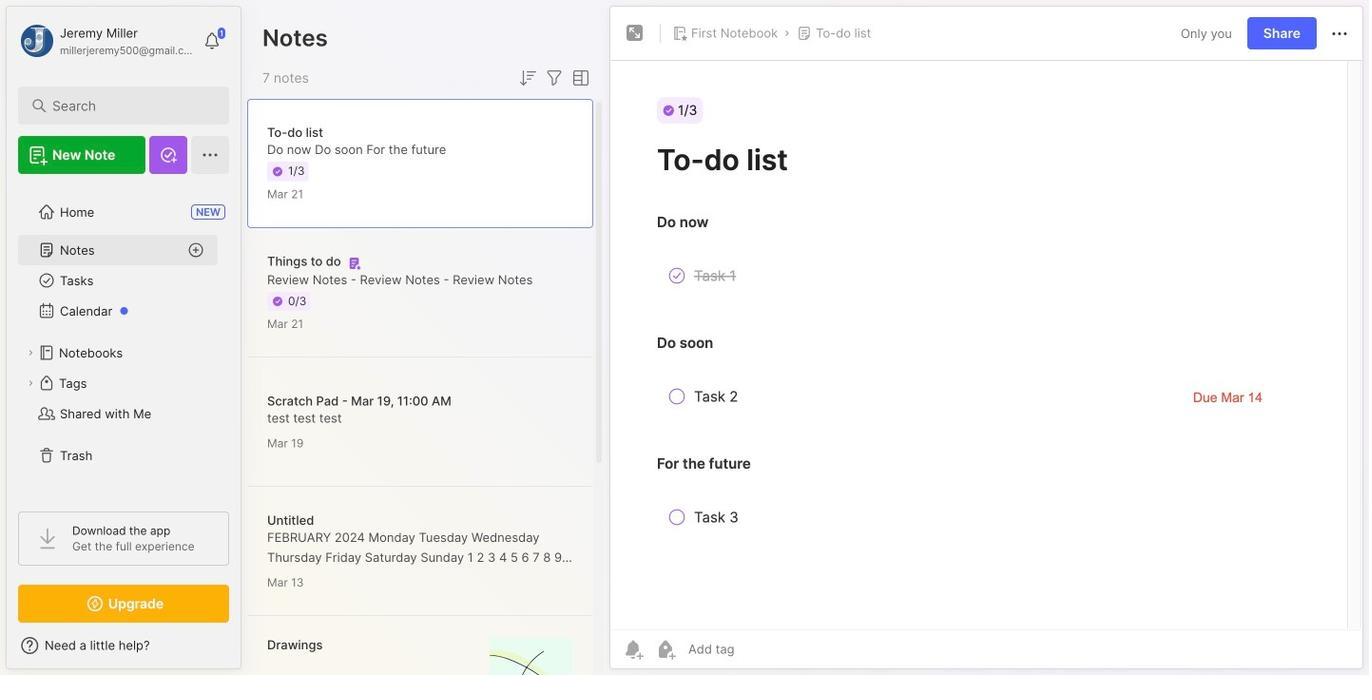Task type: locate. For each thing, give the bounding box(es) containing it.
Add tag field
[[687, 641, 829, 658]]

tree
[[7, 185, 241, 495]]

None search field
[[52, 94, 204, 117]]

Add filters field
[[543, 67, 566, 89]]

click to collapse image
[[240, 640, 254, 663]]

Search text field
[[52, 97, 204, 115]]

note window element
[[610, 6, 1364, 674]]

More actions field
[[1329, 21, 1352, 45]]

Account field
[[18, 22, 194, 60]]

main element
[[0, 0, 247, 675]]



Task type: vqa. For each thing, say whether or not it's contained in the screenshot.
Edit widget title image
no



Task type: describe. For each thing, give the bounding box(es) containing it.
tree inside main element
[[7, 185, 241, 495]]

expand tags image
[[25, 378, 36, 389]]

add tag image
[[654, 638, 677, 661]]

more actions image
[[1329, 22, 1352, 45]]

expand notebooks image
[[25, 347, 36, 359]]

none search field inside main element
[[52, 94, 204, 117]]

Sort options field
[[516, 67, 539, 89]]

Note Editor text field
[[611, 60, 1363, 630]]

View options field
[[566, 67, 593, 89]]

WHAT'S NEW field
[[7, 631, 241, 661]]

expand note image
[[624, 22, 647, 45]]

add a reminder image
[[622, 638, 645, 661]]

add filters image
[[543, 67, 566, 89]]



